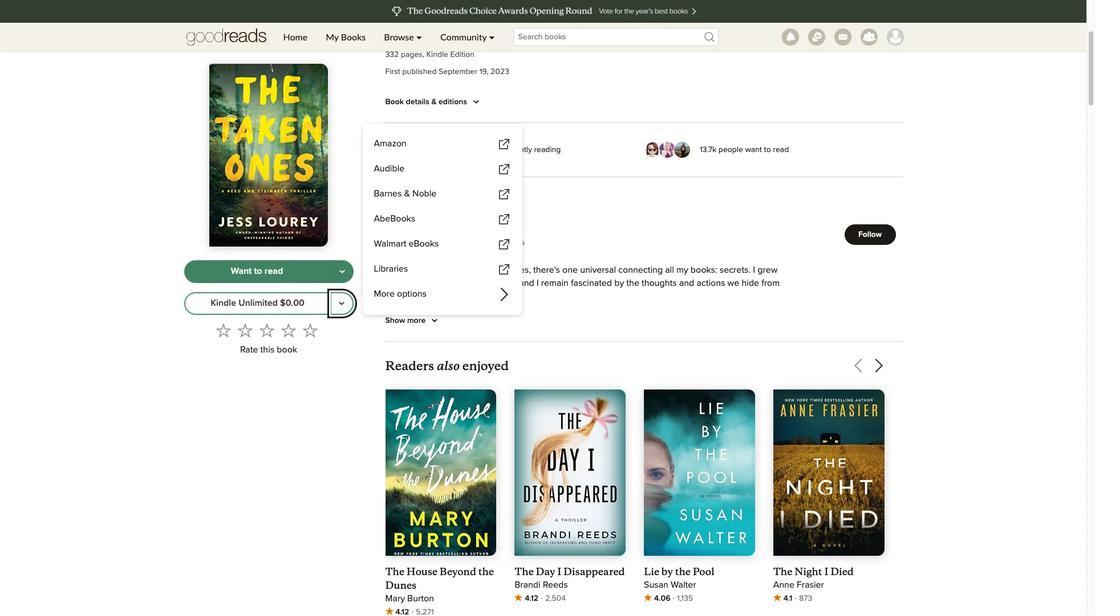 Task type: locate. For each thing, give the bounding box(es) containing it.
are down minneapolis
[[446, 410, 459, 419]]

are
[[488, 146, 499, 154], [446, 410, 459, 419]]

2 vertical spatial of
[[480, 410, 488, 419]]

1 vertical spatial show
[[385, 317, 405, 325]]

rate 5 out of 5 image
[[303, 323, 318, 338]]

the up brandi on the bottom
[[515, 566, 534, 579]]

rotating
[[492, 397, 523, 406]]

fiction
[[549, 28, 573, 36]]

rate
[[240, 346, 258, 355]]

thanks for checking out my books! if you're wondering which to read next, check out my jess lourey book recommendation machine:
[[385, 436, 758, 459]]

book cover image for by
[[644, 390, 755, 557]]

writing
[[444, 371, 471, 380]]

▾ up the pages,
[[416, 31, 422, 42]]

2 vertical spatial read
[[642, 436, 660, 445]]

first
[[385, 68, 400, 76]]

show more up genres
[[385, 9, 426, 17]]

1 horizontal spatial &
[[431, 98, 437, 106]]

2 show from the top
[[385, 317, 405, 325]]

0 vertical spatial show
[[385, 9, 405, 17]]

book left "details"
[[385, 98, 404, 106]]

4.06 stars, 1,135 ratings figure
[[644, 593, 755, 606]]

1 vertical spatial author
[[470, 318, 496, 327]]

2 vertical spatial author
[[385, 358, 411, 367]]

1 horizontal spatial book
[[415, 449, 436, 459]]

0 vertical spatial with
[[476, 279, 492, 288]]

book cover image for night
[[773, 390, 884, 562]]

i left grew
[[753, 266, 755, 275]]

readers
[[385, 359, 434, 374]]

lie
[[644, 566, 659, 579]]

read
[[773, 146, 789, 154], [265, 267, 283, 276], [642, 436, 660, 445]]

my left tedx
[[678, 318, 690, 327]]

the for the day i disappeared
[[515, 566, 534, 579]]

more options link
[[369, 283, 515, 306]]

the night i died anne frasier
[[773, 566, 854, 590]]

died
[[831, 566, 854, 579]]

▾ for community ▾
[[489, 31, 495, 42]]

1 vertical spatial &
[[404, 190, 410, 199]]

of inside ). i've come a long way since that first book, and i'm proud to call myself an amazon charts bestselling, edgar-nominated, itw thriller and anthony award-winning author of nonfiction, children's books, ya adventure, magical realism, and crime fiction. i also love to teach creative writing in international workshops.
[[413, 358, 421, 367]]

my left jess
[[725, 436, 737, 445]]

0 vertical spatial show more
[[385, 9, 426, 17]]

of up find
[[550, 397, 557, 406]]

show more
[[385, 9, 426, 17], [385, 317, 426, 325]]

are left 'currently'
[[488, 146, 499, 154]]

kindle up first published september 19, 2023
[[426, 51, 448, 59]]

1 vertical spatial with
[[466, 397, 482, 406]]

about
[[643, 318, 666, 327]]

1 horizontal spatial also
[[736, 358, 753, 367]]

speak
[[617, 318, 641, 327]]

teach
[[385, 371, 407, 380]]

0 vertical spatial are
[[488, 146, 499, 154]]

in down children's
[[473, 371, 480, 380]]

next,
[[663, 436, 682, 445]]

an up the readers
[[413, 345, 423, 354]]

vote now in the opening round of the 2023 goodreads choice awards image
[[128, 0, 958, 23]]

universal
[[580, 266, 616, 275]]

mary
[[385, 595, 405, 604]]

fiction link
[[549, 26, 573, 38]]

the right beyond
[[478, 566, 494, 579]]

). i've come a long way since that first book, and i'm proud to call myself an amazon charts bestselling, edgar-nominated, itw thriller and anthony award-winning author of nonfiction, children's books, ya adventure, magical realism, and crime fiction. i also love to teach creative writing in international workshops.
[[385, 331, 782, 380]]

3 book cover image from the left
[[644, 390, 755, 557]]

since
[[598, 331, 619, 341]]

by down universal
[[614, 279, 624, 288]]

0 vertical spatial by
[[614, 279, 624, 288]]

to inside thanks for checking out my books! if you're wondering which to read next, check out my jess lourey book recommendation machine:
[[632, 436, 640, 445]]

1 vertical spatial amazon
[[426, 345, 458, 354]]

& inside barnes & noble button
[[404, 190, 410, 199]]

1 show more from the top
[[385, 9, 426, 17]]

1 vertical spatial of
[[550, 397, 557, 406]]

my up (
[[385, 318, 397, 327]]

1 horizontal spatial the
[[515, 566, 534, 579]]

the up walter
[[675, 566, 691, 579]]

4 book cover image from the left
[[773, 390, 884, 562]]

1 book cover image from the left
[[385, 390, 496, 562]]

0 vertical spatial amazon
[[374, 139, 407, 148]]

kindle up the rate 1 out of 5 'image'
[[211, 299, 236, 308]]

my right all at the top right of the page
[[676, 266, 688, 275]]

dark
[[649, 28, 666, 36]]

0 horizontal spatial amazon
[[374, 139, 407, 148]]

barnes & noble button
[[369, 183, 515, 206]]

thriller up the realism,
[[628, 345, 655, 354]]

are inside i live in minneapolis with a rotating batch of foster kittens (and occasional foster puppies, but man those goobers are a lot of work). you can find out more at jessicalourey.com.
[[446, 410, 459, 419]]

1 vertical spatial book
[[415, 449, 436, 459]]

an inside my beginnings as an author were pretty grim, something i speak about in my tedx talk (
[[458, 318, 467, 327]]

disappeared
[[564, 566, 625, 579]]

i down there's
[[537, 279, 539, 288]]

pages,
[[401, 51, 424, 59]]

house
[[407, 566, 437, 579]]

▾ inside "link"
[[416, 31, 422, 42]]

audible button
[[369, 158, 515, 181]]

with up lot
[[466, 397, 482, 406]]

nominated,
[[563, 345, 608, 354]]

ebooks
[[409, 240, 439, 249]]

1 horizontal spatial of
[[480, 410, 488, 419]]

goobers
[[410, 410, 443, 419]]

folks!
[[398, 266, 419, 275]]

show more up (
[[385, 317, 426, 325]]

susan
[[644, 581, 668, 590]]

out right check
[[710, 436, 723, 445]]

▾
[[416, 31, 422, 42], [489, 31, 495, 42]]

also inside ). i've come a long way since that first book, and i'm proud to call myself an amazon charts bestselling, edgar-nominated, itw thriller and anthony award-winning author of nonfiction, children's books, ya adventure, magical realism, and crime fiction. i also love to teach creative writing in international workshops.
[[736, 358, 753, 367]]

1 vertical spatial read
[[265, 267, 283, 276]]

want to read
[[231, 267, 283, 276]]

mystery inside mystery thriller link
[[487, 28, 515, 36]]

0 vertical spatial author
[[447, 191, 488, 207]]

in right 'live'
[[406, 397, 413, 406]]

& left noble
[[404, 190, 410, 199]]

books,
[[508, 358, 534, 367]]

1 vertical spatial show more
[[385, 317, 426, 325]]

i inside the night i died anne frasier
[[824, 566, 828, 579]]

1 horizontal spatial mystery
[[487, 28, 515, 36]]

mystery thriller link
[[487, 26, 542, 38]]

libraries
[[374, 265, 408, 274]]

0 horizontal spatial kindle
[[211, 299, 236, 308]]

my left books
[[326, 31, 339, 42]]

to inside want to read button
[[254, 267, 262, 276]]

1 vertical spatial by
[[662, 566, 673, 579]]

an
[[458, 318, 467, 327], [413, 345, 423, 354]]

walmart
[[374, 240, 406, 249]]

i up since
[[612, 318, 614, 327]]

2 show more from the top
[[385, 317, 426, 325]]

0 horizontal spatial also
[[437, 357, 460, 374]]

show more button down world.
[[385, 314, 442, 328]]

award-
[[711, 345, 739, 354]]

book cover image
[[385, 390, 496, 562], [515, 390, 626, 557], [644, 390, 755, 557], [773, 390, 884, 562]]

show more button
[[385, 7, 442, 21], [385, 314, 442, 328]]

checking
[[430, 436, 466, 445]]

across
[[473, 266, 499, 275]]

in right the up
[[398, 279, 405, 288]]

the day i disappeared brandi reeds
[[515, 566, 625, 590]]

1 horizontal spatial an
[[458, 318, 467, 327]]

0 horizontal spatial book
[[385, 98, 404, 106]]

profile image for jess lourey. image
[[385, 216, 426, 257]]

1 the from the left
[[385, 566, 404, 579]]

the for the night i died
[[773, 566, 792, 579]]

foster
[[560, 397, 583, 406], [678, 397, 701, 406]]

all
[[665, 266, 674, 275]]

1 vertical spatial are
[[446, 410, 459, 419]]

to
[[764, 146, 771, 154], [254, 267, 262, 276], [738, 331, 746, 341], [774, 358, 782, 367], [632, 436, 640, 445]]

rate 3 out of 5 image
[[260, 323, 274, 338]]

i've
[[512, 331, 526, 341]]

0 horizontal spatial out
[[468, 436, 481, 445]]

None search field
[[504, 28, 728, 46]]

thanks
[[385, 436, 414, 445]]

1,607
[[441, 146, 459, 154]]

1 horizontal spatial thriller
[[517, 28, 542, 36]]

i inside i live in minneapolis with a rotating batch of foster kittens (and occasional foster puppies, but man those goobers are a lot of work). you can find out more at jessicalourey.com.
[[385, 397, 387, 406]]

& right "details"
[[431, 98, 437, 106]]

show up genres
[[385, 9, 405, 17]]

occasional
[[634, 397, 676, 406]]

in up book,
[[669, 318, 676, 327]]

a up options
[[407, 279, 412, 288]]

people for 13.7k
[[719, 146, 743, 154]]

0 horizontal spatial by
[[614, 279, 624, 288]]

1 horizontal spatial by
[[662, 566, 673, 579]]

0 horizontal spatial read
[[265, 267, 283, 276]]

0 horizontal spatial my
[[326, 31, 339, 42]]

0 horizontal spatial mystery
[[420, 28, 448, 36]]

0 horizontal spatial an
[[413, 345, 423, 354]]

i inside my beginnings as an author were pretty grim, something i speak about in my tedx talk (
[[612, 318, 614, 327]]

while
[[421, 266, 444, 275]]

the
[[425, 191, 445, 207], [626, 279, 639, 288], [385, 292, 398, 301], [478, 566, 494, 579], [675, 566, 691, 579]]

out up recommendation
[[468, 436, 481, 445]]

0 horizontal spatial are
[[446, 410, 459, 419]]

873
[[799, 596, 812, 604]]

i down award-
[[732, 358, 734, 367]]

more down world.
[[407, 317, 426, 325]]

abebooks button
[[369, 208, 515, 231]]

out right find
[[568, 410, 581, 419]]

secrets.
[[720, 266, 751, 275]]

1 vertical spatial show more button
[[385, 314, 442, 328]]

1 horizontal spatial people
[[719, 146, 743, 154]]

0 vertical spatial of
[[413, 358, 421, 367]]

people for 1,607
[[461, 146, 486, 154]]

also
[[437, 357, 460, 374], [736, 358, 753, 367]]

show
[[385, 9, 405, 17], [385, 317, 405, 325]]

0 horizontal spatial of
[[413, 358, 421, 367]]

rate this book
[[240, 346, 297, 355]]

0 vertical spatial my
[[326, 31, 339, 42]]

1 horizontal spatial ▾
[[489, 31, 495, 42]]

the inside the house beyond the dunes mary burton
[[478, 566, 494, 579]]

0 horizontal spatial people
[[461, 146, 486, 154]]

author up abebooks button
[[447, 191, 488, 207]]

amazon up audible
[[374, 139, 407, 148]]

an right "as"
[[458, 318, 467, 327]]

the inside the house beyond the dunes mary burton
[[385, 566, 404, 579]]

& inside book details & editions button
[[431, 98, 437, 106]]

0 vertical spatial book
[[385, 98, 404, 106]]

people right 13.7k
[[719, 146, 743, 154]]

$0.00
[[280, 299, 304, 308]]

book cover image for day
[[515, 390, 626, 557]]

crime
[[621, 28, 642, 36]]

audible
[[374, 164, 405, 174]]

book cover image for house
[[385, 390, 496, 562]]

1 horizontal spatial my
[[385, 318, 397, 327]]

i left 'died'
[[824, 566, 828, 579]]

more up mystery link
[[407, 9, 426, 17]]

0 horizontal spatial ▾
[[416, 31, 422, 42]]

more options
[[374, 290, 427, 299]]

mystery up 332 pages, kindle edition
[[420, 28, 448, 36]]

show more button up genres
[[385, 7, 442, 21]]

the up anne on the bottom right of page
[[773, 566, 792, 579]]

1 horizontal spatial kindle
[[426, 51, 448, 59]]

1 people from the left
[[461, 146, 486, 154]]

i left 'live'
[[385, 397, 387, 406]]

0 vertical spatial &
[[431, 98, 437, 106]]

1 ▾ from the left
[[416, 31, 422, 42]]

top genres for this book element
[[385, 25, 903, 43]]

1 vertical spatial more
[[407, 317, 426, 325]]

of right lot
[[480, 410, 488, 419]]

0 vertical spatial show more button
[[385, 7, 442, 21]]

walter
[[671, 581, 696, 590]]

dunes
[[385, 580, 416, 593]]

a down grim, at the bottom of the page
[[553, 331, 558, 341]]

1 vertical spatial an
[[413, 345, 423, 354]]

1,135
[[677, 596, 693, 604]]

foster up find
[[560, 397, 583, 406]]

that
[[622, 331, 637, 341]]

by right the lie
[[662, 566, 673, 579]]

0 horizontal spatial foster
[[560, 397, 583, 406]]

people right "1,607" on the left of page
[[461, 146, 486, 154]]

i up reeds
[[557, 566, 561, 579]]

show for 2nd show more button from the bottom
[[385, 9, 405, 17]]

2 people from the left
[[719, 146, 743, 154]]

1 mystery from the left
[[420, 28, 448, 36]]

my for my beginnings as an author were pretty grim, something i speak about in my tedx talk (
[[385, 318, 397, 327]]

with down across
[[476, 279, 492, 288]]

1 horizontal spatial foster
[[678, 397, 701, 406]]

2 book cover image from the left
[[515, 390, 626, 557]]

the for the house beyond the dunes
[[385, 566, 404, 579]]

0 vertical spatial an
[[458, 318, 467, 327]]

1 horizontal spatial read
[[642, 436, 660, 445]]

my inside my beginnings as an author were pretty grim, something i speak about in my tedx talk (
[[385, 318, 397, 327]]

0 horizontal spatial &
[[404, 190, 410, 199]]

4.1 stars, 873 ratings figure
[[773, 593, 884, 606]]

more down the kittens at the bottom right
[[583, 410, 604, 419]]

1 horizontal spatial out
[[568, 410, 581, 419]]

1 horizontal spatial amazon
[[426, 345, 458, 354]]

▾ right thriller link
[[489, 31, 495, 42]]

follow button
[[844, 224, 896, 245]]

read inside thanks for checking out my books! if you're wondering which to read next, check out my jess lourey book recommendation machine:
[[642, 436, 660, 445]]

i'm
[[698, 331, 710, 341]]

show up (
[[385, 317, 405, 325]]

book
[[385, 98, 404, 106], [415, 449, 436, 459]]

thriller down the 'vote now in the opening round of the 2023 goodreads choice awards' 'image' at top
[[517, 28, 542, 36]]

2 horizontal spatial the
[[773, 566, 792, 579]]

and left crime
[[661, 358, 676, 367]]

author down the myself
[[385, 358, 411, 367]]

foster left puppies,
[[678, 397, 701, 406]]

2 vertical spatial more
[[583, 410, 604, 419]]

mystery right thriller link
[[487, 28, 515, 36]]

the inside the day i disappeared brandi reeds
[[515, 566, 534, 579]]

thriller up edition
[[455, 28, 480, 36]]

amazon
[[374, 139, 407, 148], [426, 345, 458, 354]]

mystery thriller
[[487, 28, 542, 36]]

1 show from the top
[[385, 9, 405, 17]]

1 vertical spatial my
[[385, 318, 397, 327]]

2 horizontal spatial of
[[550, 397, 557, 406]]

out inside i live in minneapolis with a rotating batch of foster kittens (and occasional foster puppies, but man those goobers are a lot of work). you can find out more at jessicalourey.com.
[[568, 410, 581, 419]]

of up creative
[[413, 358, 421, 367]]

amazon up the "nonfiction,"
[[426, 345, 458, 354]]

book down for
[[415, 449, 436, 459]]

2 mystery from the left
[[487, 28, 515, 36]]

2 the from the left
[[515, 566, 534, 579]]

3 the from the left
[[773, 566, 792, 579]]

crime
[[679, 358, 701, 367]]

the up dunes
[[385, 566, 404, 579]]

0 horizontal spatial the
[[385, 566, 404, 579]]

the inside the night i died anne frasier
[[773, 566, 792, 579]]

2 horizontal spatial thriller
[[628, 345, 655, 354]]

hi, folks! while i write across genres, there's one universal connecting all my books: secrets. i grew up in a house choking with them, and i remain fascinated by the thoughts and actions we hide from the world.
[[385, 266, 780, 301]]

author left were at the left bottom of page
[[470, 318, 496, 327]]

in inside my beginnings as an author were pretty grim, something i speak about in my tedx talk (
[[669, 318, 676, 327]]

genres
[[385, 28, 411, 36]]

2 horizontal spatial read
[[773, 146, 789, 154]]

2 ▾ from the left
[[489, 31, 495, 42]]

jess
[[740, 436, 758, 445]]

1 show more button from the top
[[385, 7, 442, 21]]

book inside button
[[385, 98, 404, 106]]

1 foster from the left
[[560, 397, 583, 406]]



Task type: vqa. For each thing, say whether or not it's contained in the screenshot.
My corresponding to My beginnings as an author were pretty grim, something I speak about in my TEDx Talk (
yes



Task type: describe. For each thing, give the bounding box(es) containing it.
13.7k
[[700, 146, 716, 154]]

a inside 'hi, folks! while i write across genres, there's one universal connecting all my books: secrets. i grew up in a house choking with them, and i remain fascinated by the thoughts and actions we hide from the world.'
[[407, 279, 412, 288]]

genres,
[[501, 266, 531, 275]]

realism,
[[628, 358, 659, 367]]

kittens
[[585, 397, 612, 406]]

fiction.
[[703, 358, 730, 367]]

home image
[[186, 23, 266, 51]]

you're
[[534, 436, 559, 445]]

0 vertical spatial read
[[773, 146, 789, 154]]

my inside my beginnings as an author were pretty grim, something i speak about in my tedx talk (
[[678, 318, 690, 327]]

i inside the day i disappeared brandi reeds
[[557, 566, 561, 579]]

the down the up
[[385, 292, 398, 301]]

rate this book element
[[184, 320, 353, 359]]

wondering
[[561, 436, 604, 445]]

rate 4 out of 5 image
[[281, 323, 296, 338]]

in inside i live in minneapolis with a rotating batch of foster kittens (and occasional foster puppies, but man those goobers are a lot of work). you can find out more at jessicalourey.com.
[[406, 397, 413, 406]]

browse
[[384, 31, 414, 42]]

1 vertical spatial kindle
[[211, 299, 236, 308]]

jessicalourey.com.
[[616, 410, 689, 419]]

my books
[[326, 31, 366, 42]]

in inside ). i've come a long way since that first book, and i'm proud to call myself an amazon charts bestselling, edgar-nominated, itw thriller and anthony award-winning author of nonfiction, children's books, ya adventure, magical realism, and crime fiction. i also love to teach creative writing in international workshops.
[[473, 371, 480, 380]]

adventure,
[[550, 358, 593, 367]]

connecting
[[618, 266, 663, 275]]

and up anthony
[[681, 331, 696, 341]]

work).
[[491, 410, 515, 419]]

by inside lie by the pool susan   walter
[[662, 566, 673, 579]]

i inside ). i've come a long way since that first book, and i'm proud to call myself an amazon charts bestselling, edgar-nominated, itw thriller and anthony award-winning author of nonfiction, children's books, ya adventure, magical realism, and crime fiction. i also love to teach creative writing in international workshops.
[[732, 358, 734, 367]]

the inside lie by the pool susan   walter
[[675, 566, 691, 579]]

man
[[756, 397, 773, 406]]

creative
[[410, 371, 442, 380]]

up
[[385, 279, 396, 288]]

recommendation
[[438, 449, 508, 459]]

readers also enjoyed
[[385, 357, 509, 374]]

and down the books:
[[679, 279, 694, 288]]

beyond
[[440, 566, 476, 579]]

children's
[[467, 358, 505, 367]]

my beginnings as an author were pretty grim, something i speak about in my tedx talk (
[[385, 318, 732, 341]]

write
[[451, 266, 470, 275]]

first published september 19, 2023
[[385, 68, 509, 76]]

i live in minneapolis with a rotating batch of foster kittens (and occasional foster puppies, but man those goobers are a lot of work). you can find out more at jessicalourey.com.
[[385, 397, 773, 419]]

fascinated
[[571, 279, 612, 288]]

an inside ). i've come a long way since that first book, and i'm proud to call myself an amazon charts bestselling, edgar-nominated, itw thriller and anthony award-winning author of nonfiction, children's books, ya adventure, magical realism, and crime fiction. i also love to teach creative writing in international workshops.
[[413, 345, 423, 354]]

reeds
[[543, 581, 568, 590]]

profile image for test dummy. image
[[887, 29, 904, 46]]

show for 2nd show more button from the top
[[385, 317, 405, 325]]

2 foster from the left
[[678, 397, 701, 406]]

...more
[[675, 28, 700, 36]]

we
[[728, 279, 739, 288]]

anthony
[[675, 345, 709, 354]]

show more for 2nd show more button from the top
[[385, 317, 426, 325]]

something
[[568, 318, 610, 327]]

book,
[[656, 331, 679, 341]]

choking
[[442, 279, 473, 288]]

by inside 'hi, folks! while i write across genres, there's one universal connecting all my books: secrets. i grew up in a house choking with them, and i remain fascinated by the thoughts and actions we hide from the world.'
[[614, 279, 624, 288]]

rating 0 out of 5 group
[[213, 320, 321, 342]]

▾ for browse ▾
[[416, 31, 422, 42]]

332 pages, kindle edition
[[385, 51, 474, 59]]

one
[[562, 266, 578, 275]]

book details & editions button
[[385, 95, 483, 109]]

Search by book title or ISBN text field
[[513, 28, 718, 46]]

itw
[[610, 345, 625, 354]]

september
[[439, 68, 477, 76]]

mystery for mystery
[[420, 28, 448, 36]]

in inside 'hi, folks! while i write across genres, there's one universal connecting all my books: secrets. i grew up in a house choking with them, and i remain fascinated by the thoughts and actions we hide from the world.'
[[398, 279, 405, 288]]

about
[[385, 191, 423, 207]]

4.1
[[784, 596, 792, 604]]

workshops.
[[534, 371, 580, 380]]

international
[[483, 371, 532, 380]]

way
[[580, 331, 596, 341]]

books
[[341, 31, 366, 42]]

0 vertical spatial kindle
[[426, 51, 448, 59]]

my for my books
[[326, 31, 339, 42]]

4.06
[[654, 596, 670, 604]]

amazon inside ). i've come a long way since that first book, and i'm proud to call myself an amazon charts bestselling, edgar-nominated, itw thriller and anthony award-winning author of nonfiction, children's books, ya adventure, magical realism, and crime fiction. i also love to teach creative writing in international workshops.
[[426, 345, 458, 354]]

published
[[402, 68, 437, 76]]

amazon inside amazon button
[[374, 139, 407, 148]]

2 show more button from the top
[[385, 314, 442, 328]]

the house beyond the dunes mary burton
[[385, 566, 494, 604]]

the up abebooks button
[[425, 191, 445, 207]]

live
[[390, 397, 404, 406]]

love
[[755, 358, 772, 367]]

and down book,
[[658, 345, 673, 354]]

i left write
[[446, 266, 448, 275]]

books!
[[498, 436, 524, 445]]

batch
[[525, 397, 547, 406]]

burton
[[407, 595, 434, 604]]

show more for 2nd show more button from the bottom
[[385, 9, 426, 17]]

abebooks
[[374, 215, 415, 224]]

kindle unlimited $0.00
[[211, 299, 304, 308]]

2 horizontal spatial out
[[710, 436, 723, 445]]

19,
[[479, 68, 489, 76]]

with inside i live in minneapolis with a rotating batch of foster kittens (and occasional foster puppies, but man those goobers are a lot of work). you can find out more at jessicalourey.com.
[[466, 397, 482, 406]]

4.12 stars, 2,504 ratings figure
[[515, 593, 626, 606]]

thriller inside ). i've come a long way since that first book, and i'm proud to call myself an amazon charts bestselling, edgar-nominated, itw thriller and anthony award-winning author of nonfiction, children's books, ya adventure, magical realism, and crime fiction. i also love to teach creative writing in international workshops.
[[628, 345, 655, 354]]

1 horizontal spatial are
[[488, 146, 499, 154]]

which
[[606, 436, 629, 445]]

about the author
[[385, 191, 488, 207]]

community ▾ link
[[431, 23, 504, 51]]

world.
[[400, 292, 425, 301]]

follow
[[858, 231, 882, 239]]

check
[[684, 436, 708, 445]]

4.12 stars, 5,271 ratings figure
[[385, 606, 496, 616]]

with inside 'hi, folks! while i write across genres, there's one universal connecting all my books: secrets. i grew up in a house choking with them, and i remain fascinated by the thoughts and actions we hide from the world.'
[[476, 279, 492, 288]]

book inside thanks for checking out my books! if you're wondering which to read next, check out my jess lourey book recommendation machine:
[[415, 449, 436, 459]]

grim,
[[546, 318, 566, 327]]

author inside ). i've come a long way since that first book, and i'm proud to call myself an amazon charts bestselling, edgar-nominated, itw thriller and anthony award-winning author of nonfiction, children's books, ya adventure, magical realism, and crime fiction. i also love to teach creative writing in international workshops.
[[385, 358, 411, 367]]

the down connecting
[[626, 279, 639, 288]]

mystery link
[[420, 26, 448, 38]]

0 horizontal spatial thriller
[[455, 28, 480, 36]]

0 vertical spatial more
[[407, 9, 426, 17]]

my up recommendation
[[484, 436, 495, 445]]

my inside 'hi, folks! while i write across genres, there's one universal connecting all my books: secrets. i grew up in a house choking with them, and i remain fascinated by the thoughts and actions we hide from the world.'
[[676, 266, 688, 275]]

for
[[417, 436, 427, 445]]

first
[[639, 331, 654, 341]]

come
[[528, 331, 551, 341]]

minneapolis
[[415, 397, 464, 406]]

community
[[440, 31, 487, 42]]

332
[[385, 51, 399, 59]]

author inside my beginnings as an author were pretty grim, something i speak about in my tedx talk (
[[470, 318, 496, 327]]

pool
[[693, 566, 714, 579]]

rate 2 out of 5 image
[[238, 323, 253, 338]]

lot
[[468, 410, 478, 419]]

read inside button
[[265, 267, 283, 276]]

a inside ). i've come a long way since that first book, and i'm proud to call myself an amazon charts bestselling, edgar-nominated, itw thriller and anthony award-winning author of nonfiction, children's books, ya adventure, magical realism, and crime fiction. i also love to teach creative writing in international workshops.
[[553, 331, 558, 341]]

more inside i live in minneapolis with a rotating batch of foster kittens (and occasional foster puppies, but man those goobers are a lot of work). you can find out more at jessicalourey.com.
[[583, 410, 604, 419]]

winning
[[739, 345, 770, 354]]

long
[[560, 331, 578, 341]]

barnes & noble
[[374, 190, 437, 199]]

tedx
[[692, 318, 713, 327]]

a left lot
[[461, 410, 466, 419]]

books:
[[691, 266, 717, 275]]

a left rotating on the left of page
[[485, 397, 490, 406]]

editions
[[439, 98, 467, 106]]

mystery for mystery thriller
[[487, 28, 515, 36]]

if
[[527, 436, 532, 445]]

nonfiction,
[[424, 358, 465, 367]]

and down genres,
[[519, 279, 534, 288]]

rate 1 out of 5 image
[[216, 323, 231, 338]]



